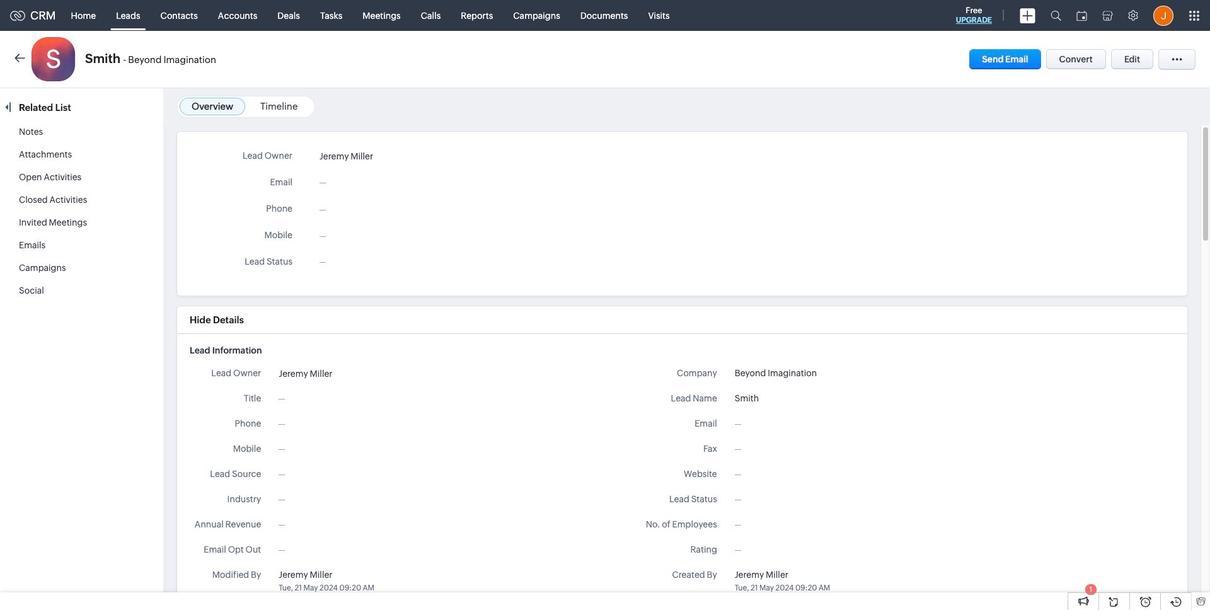 Task type: describe. For each thing, give the bounding box(es) containing it.
search element
[[1044, 0, 1070, 31]]

calendar image
[[1077, 10, 1088, 20]]

search image
[[1051, 10, 1062, 21]]

create menu element
[[1013, 0, 1044, 31]]

create menu image
[[1020, 8, 1036, 23]]



Task type: vqa. For each thing, say whether or not it's contained in the screenshot.
the right Cancel button
no



Task type: locate. For each thing, give the bounding box(es) containing it.
logo image
[[10, 10, 25, 20]]

profile image
[[1154, 5, 1174, 26]]

profile element
[[1146, 0, 1182, 31]]



